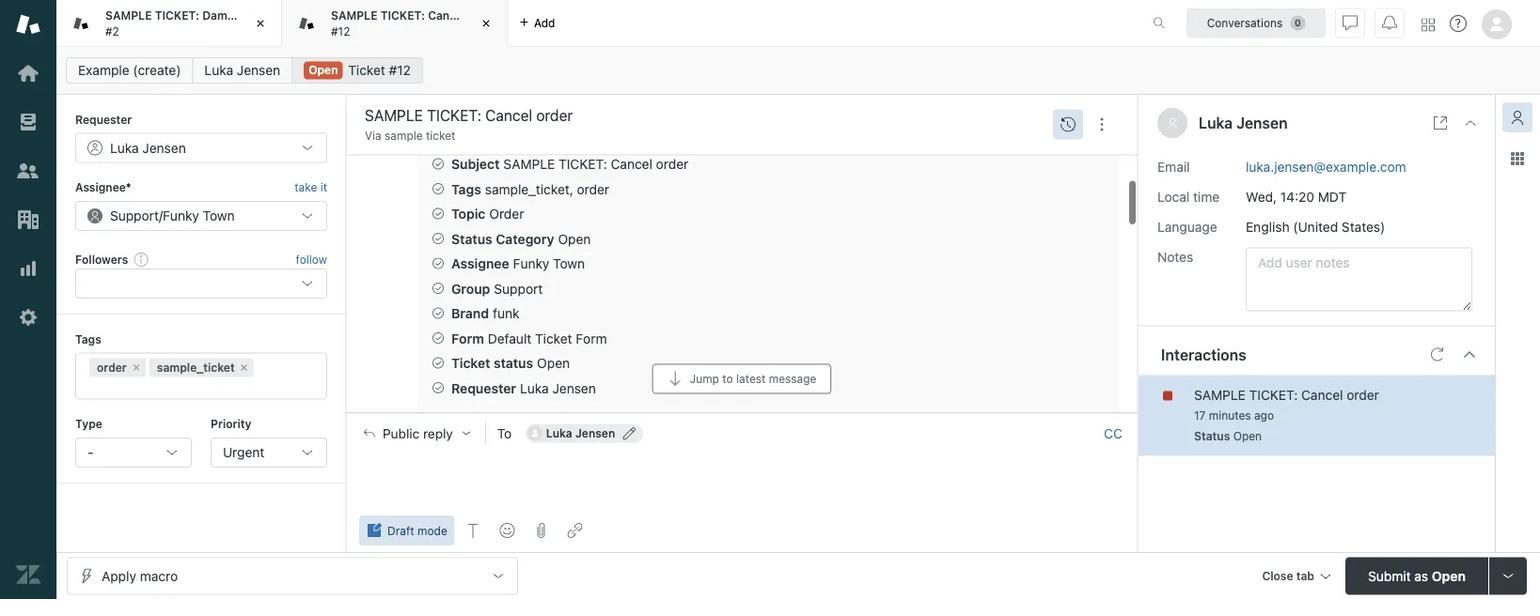 Task type: describe. For each thing, give the bounding box(es) containing it.
group support
[[451, 281, 543, 296]]

luka.jensen@example.com image
[[527, 427, 542, 442]]

funk
[[493, 306, 519, 321]]

submit as open
[[1368, 569, 1466, 584]]

ticket: for sample ticket: cancel order 17 minutes ago status open
[[1249, 387, 1298, 403]]

ticket for ticket status open
[[451, 356, 490, 371]]

funky inside "assignee*" element
[[163, 208, 199, 224]]

assignee* element
[[75, 201, 327, 231]]

secondary element
[[56, 52, 1540, 89]]

product
[[258, 9, 302, 22]]

status
[[494, 356, 533, 371]]

#12 inside secondary element
[[389, 63, 411, 78]]

tab
[[1296, 570, 1315, 583]]

- button
[[75, 438, 192, 468]]

to
[[722, 373, 733, 386]]

tab containing sample ticket: cancel order
[[282, 0, 508, 47]]

reporting image
[[16, 257, 40, 281]]

1 vertical spatial cancel
[[611, 156, 653, 172]]

get started image
[[16, 61, 40, 86]]

admin image
[[16, 306, 40, 330]]

order inside sample ticket: cancel order 17 minutes ago status open
[[1347, 387, 1379, 403]]

sample ticket: cancel order #12
[[331, 9, 499, 38]]

button displays agent's chat status as invisible. image
[[1343, 16, 1358, 31]]

take
[[295, 181, 317, 194]]

tags sample_ticket, order
[[451, 181, 609, 197]]

topic order
[[451, 206, 524, 222]]

ticket: up tags sample_ticket, order
[[559, 156, 607, 172]]

english
[[1246, 219, 1290, 235]]

notifications image
[[1382, 16, 1397, 31]]

insert emojis image
[[500, 524, 515, 539]]

apps image
[[1510, 151, 1525, 166]]

tags for tags sample_ticket, order
[[451, 181, 481, 197]]

take it button
[[295, 178, 327, 197]]

jensen inside secondary element
[[237, 63, 280, 78]]

17
[[1194, 410, 1206, 423]]

form default ticket form
[[451, 331, 607, 346]]

2 form from the left
[[576, 331, 607, 346]]

assignee
[[451, 256, 509, 271]]

ticket actions image
[[1095, 117, 1110, 132]]

topic
[[451, 206, 486, 222]]

user image
[[1167, 118, 1178, 129]]

sample ticket: damaged product #2
[[105, 9, 302, 38]]

/
[[159, 208, 163, 224]]

zendesk image
[[16, 563, 40, 588]]

time
[[1193, 189, 1220, 205]]

to
[[497, 426, 512, 442]]

jensen inside requester element
[[142, 140, 186, 156]]

tabs tab list
[[56, 0, 1133, 47]]

conversations button
[[1187, 8, 1326, 38]]

local time
[[1158, 189, 1220, 205]]

urgent
[[223, 445, 265, 461]]

zendesk products image
[[1422, 18, 1435, 32]]

default
[[488, 331, 532, 346]]

tags for tags
[[75, 333, 101, 346]]

conversations
[[1207, 16, 1283, 30]]

1 vertical spatial town
[[553, 256, 585, 271]]

brand funk
[[451, 306, 519, 321]]

local
[[1158, 189, 1190, 205]]

sample_ticket
[[157, 362, 235, 375]]

14:20
[[1281, 189, 1315, 205]]

public reply button
[[347, 414, 485, 454]]

follow button
[[296, 251, 327, 268]]

close
[[1262, 570, 1293, 583]]

draft mode
[[387, 525, 447, 538]]

reply
[[423, 426, 453, 442]]

cc button
[[1104, 426, 1123, 443]]

ticket: for sample ticket: cancel order #12
[[381, 9, 425, 22]]

sample for sample ticket: cancel order #12
[[331, 9, 378, 22]]

ticket: for sample ticket: damaged product #2
[[155, 9, 199, 22]]

luka jensen inside secondary element
[[204, 63, 280, 78]]

ticket
[[426, 129, 456, 142]]

group
[[451, 281, 490, 296]]

sample
[[385, 129, 423, 142]]

open for ticket status open
[[537, 356, 570, 371]]

1 form from the left
[[451, 331, 484, 346]]

brand
[[451, 306, 489, 321]]

hide composer image
[[734, 406, 749, 421]]

public
[[383, 426, 420, 442]]

mode
[[417, 525, 447, 538]]

town inside "assignee*" element
[[203, 208, 235, 224]]

remove image
[[239, 363, 250, 374]]

0 vertical spatial status
[[451, 231, 492, 247]]

tab containing sample ticket: damaged product
[[56, 0, 302, 47]]

format text image
[[466, 524, 481, 539]]

priority
[[211, 418, 251, 431]]

1 vertical spatial funky
[[513, 256, 550, 271]]

luka jensen right user image
[[1199, 114, 1288, 132]]

main element
[[0, 0, 56, 600]]

close image
[[477, 14, 496, 33]]

close tab
[[1262, 570, 1315, 583]]

minutes
[[1209, 410, 1251, 423]]

submit
[[1368, 569, 1411, 584]]

jump
[[690, 373, 719, 386]]

organizations image
[[16, 208, 40, 232]]

cancel for sample ticket: cancel order 17 minutes ago status open
[[1301, 387, 1343, 403]]

luka inside requester element
[[110, 140, 139, 156]]

info on adding followers image
[[134, 252, 149, 267]]

apply macro
[[102, 569, 178, 584]]

open inside sample ticket: cancel order 17 minutes ago status open
[[1233, 430, 1262, 443]]

add link (cmd k) image
[[568, 524, 583, 539]]

close tab button
[[1254, 558, 1338, 599]]

user image
[[1169, 119, 1176, 128]]



Task type: locate. For each thing, give the bounding box(es) containing it.
0 horizontal spatial tags
[[75, 333, 101, 346]]

as
[[1415, 569, 1428, 584]]

jensen down "form default ticket form"
[[552, 381, 596, 396]]

1 horizontal spatial status
[[1194, 430, 1230, 443]]

17 minutes ago text field
[[1194, 410, 1274, 423]]

1 horizontal spatial close image
[[1463, 116, 1478, 131]]

luka jensen inside requester element
[[110, 140, 186, 156]]

sample_ticket,
[[485, 181, 573, 197]]

1 horizontal spatial funky
[[513, 256, 550, 271]]

ticket: inside sample ticket: cancel order 17 minutes ago status open
[[1249, 387, 1298, 403]]

it
[[320, 181, 327, 194]]

cancel for sample ticket: cancel order #12
[[428, 9, 466, 22]]

1 vertical spatial close image
[[1463, 116, 1478, 131]]

0 horizontal spatial town
[[203, 208, 235, 224]]

add button
[[508, 0, 567, 46]]

1 horizontal spatial cancel
[[611, 156, 653, 172]]

0 vertical spatial ticket
[[348, 63, 385, 78]]

interactions
[[1161, 346, 1247, 364]]

jensen up /
[[142, 140, 186, 156]]

mdt
[[1318, 189, 1347, 205]]

ticket for ticket #12
[[348, 63, 385, 78]]

town right /
[[203, 208, 235, 224]]

2 vertical spatial ticket
[[451, 356, 490, 371]]

assignee*
[[75, 181, 131, 194]]

0 vertical spatial town
[[203, 208, 235, 224]]

0 vertical spatial close image
[[251, 14, 270, 33]]

language
[[1158, 219, 1217, 235]]

example (create)
[[78, 63, 181, 78]]

sample up #2
[[105, 9, 152, 22]]

open down "form default ticket form"
[[537, 356, 570, 371]]

tab up (create)
[[56, 0, 302, 47]]

requester
[[75, 113, 132, 126], [451, 381, 516, 396]]

ticket status open
[[451, 356, 570, 371]]

latest
[[736, 373, 766, 386]]

close image inside the tabs tab list
[[251, 14, 270, 33]]

states)
[[1342, 219, 1385, 235]]

sample up minutes
[[1194, 387, 1246, 403]]

support / funky town
[[110, 208, 235, 224]]

tab
[[56, 0, 302, 47], [282, 0, 508, 47]]

ticket up via
[[348, 63, 385, 78]]

remove image
[[131, 363, 142, 374]]

2 horizontal spatial ticket
[[535, 331, 572, 346]]

0 horizontal spatial requester
[[75, 113, 132, 126]]

form down brand
[[451, 331, 484, 346]]

assignee funky town
[[451, 256, 585, 271]]

requester down ticket status open
[[451, 381, 516, 396]]

customer context image
[[1510, 110, 1525, 125]]

1 vertical spatial support
[[494, 281, 543, 296]]

0 horizontal spatial status
[[451, 231, 492, 247]]

cc
[[1104, 426, 1123, 442]]

damaged
[[202, 9, 255, 22]]

order
[[489, 206, 524, 222]]

1 vertical spatial requester
[[451, 381, 516, 396]]

add
[[534, 16, 555, 30]]

open for status category open
[[558, 231, 591, 247]]

luka jensen down damaged
[[204, 63, 280, 78]]

1 horizontal spatial ticket
[[451, 356, 490, 371]]

close image up luka jensen link
[[251, 14, 270, 33]]

0 horizontal spatial support
[[110, 208, 159, 224]]

tags right main element
[[75, 333, 101, 346]]

customers image
[[16, 159, 40, 183]]

1 horizontal spatial requester
[[451, 381, 516, 396]]

1 vertical spatial ticket
[[535, 331, 572, 346]]

public reply
[[383, 426, 453, 442]]

jensen left edit user icon
[[575, 428, 615, 441]]

0 horizontal spatial #12
[[331, 24, 350, 38]]

1 vertical spatial tags
[[75, 333, 101, 346]]

luka right luka.jensen@example.com "icon"
[[546, 428, 572, 441]]

0 horizontal spatial cancel
[[428, 9, 466, 22]]

subject sample ticket: cancel order
[[451, 156, 689, 172]]

sample ticket: cancel order 17 minutes ago status open
[[1194, 387, 1379, 443]]

1 horizontal spatial support
[[494, 281, 543, 296]]

Add user notes text field
[[1246, 248, 1473, 312]]

followers element
[[75, 269, 327, 299]]

1 vertical spatial status
[[1194, 430, 1230, 443]]

order inside sample ticket: cancel order #12
[[469, 9, 499, 22]]

view more details image
[[1433, 116, 1448, 131]]

ticket left status
[[451, 356, 490, 371]]

luka down sample ticket: damaged product #2
[[204, 63, 233, 78]]

0 vertical spatial support
[[110, 208, 159, 224]]

sample for sample ticket: damaged product #2
[[105, 9, 152, 22]]

jensen up wed,
[[1237, 114, 1288, 132]]

close image
[[251, 14, 270, 33], [1463, 116, 1478, 131]]

0 vertical spatial #12
[[331, 24, 350, 38]]

type
[[75, 418, 102, 431]]

funky down requester element at the left top of the page
[[163, 208, 199, 224]]

apply
[[102, 569, 136, 584]]

funky
[[163, 208, 199, 224], [513, 256, 550, 271]]

status inside sample ticket: cancel order 17 minutes ago status open
[[1194, 430, 1230, 443]]

luka jensen right luka.jensen@example.com "icon"
[[546, 428, 615, 441]]

open down 17 minutes ago text box
[[1233, 430, 1262, 443]]

sample inside sample ticket: damaged product #2
[[105, 9, 152, 22]]

luka jensen up assignee*
[[110, 140, 186, 156]]

status down topic
[[451, 231, 492, 247]]

0 horizontal spatial ticket
[[348, 63, 385, 78]]

luka up assignee*
[[110, 140, 139, 156]]

ticket: left damaged
[[155, 9, 199, 22]]

wed,
[[1246, 189, 1277, 205]]

draft
[[387, 525, 414, 538]]

sample inside sample ticket: cancel order 17 minutes ago status open
[[1194, 387, 1246, 403]]

displays possible ticket submission types image
[[1501, 569, 1516, 584]]

0 vertical spatial requester
[[75, 113, 132, 126]]

#12 inside sample ticket: cancel order #12
[[331, 24, 350, 38]]

macro
[[140, 569, 178, 584]]

draft mode button
[[359, 516, 455, 546]]

town
[[203, 208, 235, 224], [553, 256, 585, 271]]

luka jensen
[[204, 63, 280, 78], [1199, 114, 1288, 132], [110, 140, 186, 156], [546, 428, 615, 441]]

sample for sample ticket: cancel order 17 minutes ago status open
[[1194, 387, 1246, 403]]

sample
[[105, 9, 152, 22], [331, 9, 378, 22], [503, 156, 555, 172], [1194, 387, 1246, 403]]

tags up topic
[[451, 181, 481, 197]]

support inside "assignee*" element
[[110, 208, 159, 224]]

message
[[769, 373, 816, 386]]

luka down status
[[520, 381, 549, 396]]

sample inside sample ticket: cancel order #12
[[331, 9, 378, 22]]

ticket: up "ticket #12"
[[381, 9, 425, 22]]

example (create) button
[[66, 57, 193, 84]]

open right category
[[558, 231, 591, 247]]

#12 down sample ticket: cancel order #12
[[389, 63, 411, 78]]

#12
[[331, 24, 350, 38], [389, 63, 411, 78]]

requester down "example"
[[75, 113, 132, 126]]

0 horizontal spatial funky
[[163, 208, 199, 224]]

get help image
[[1450, 15, 1467, 32]]

luka right user image
[[1199, 114, 1233, 132]]

support
[[110, 208, 159, 224], [494, 281, 543, 296]]

luka jensen link
[[192, 57, 293, 84]]

add attachment image
[[534, 524, 549, 539]]

ticket inside secondary element
[[348, 63, 385, 78]]

jump to latest message button
[[652, 365, 832, 395]]

1 horizontal spatial tags
[[451, 181, 481, 197]]

ticket: up ago
[[1249, 387, 1298, 403]]

support down assignee funky town
[[494, 281, 543, 296]]

events image
[[1061, 117, 1076, 132]]

0 horizontal spatial close image
[[251, 14, 270, 33]]

views image
[[16, 110, 40, 134]]

take it
[[295, 181, 327, 194]]

sample up "ticket #12"
[[331, 9, 378, 22]]

0 horizontal spatial form
[[451, 331, 484, 346]]

ticket right default
[[535, 331, 572, 346]]

requester element
[[75, 133, 327, 163]]

sample up sample_ticket,
[[503, 156, 555, 172]]

urgent button
[[211, 438, 327, 468]]

jensen
[[237, 63, 280, 78], [1237, 114, 1288, 132], [142, 140, 186, 156], [552, 381, 596, 396], [575, 428, 615, 441]]

luka
[[204, 63, 233, 78], [1199, 114, 1233, 132], [110, 140, 139, 156], [520, 381, 549, 396], [546, 428, 572, 441]]

requester for requester
[[75, 113, 132, 126]]

jensen down product
[[237, 63, 280, 78]]

wed, 14:20 mdt
[[1246, 189, 1347, 205]]

support down assignee*
[[110, 208, 159, 224]]

1 horizontal spatial form
[[576, 331, 607, 346]]

2 vertical spatial cancel
[[1301, 387, 1343, 403]]

luka.jensen@example.com
[[1246, 159, 1406, 174]]

open left "ticket #12"
[[309, 63, 338, 77]]

1 vertical spatial #12
[[389, 63, 411, 78]]

form
[[451, 331, 484, 346], [576, 331, 607, 346]]

jump to latest message
[[690, 373, 816, 386]]

#2
[[105, 24, 119, 38]]

ticket #12
[[348, 63, 411, 78]]

requester luka jensen
[[451, 381, 596, 396]]

category
[[496, 231, 554, 247]]

status down 17
[[1194, 430, 1230, 443]]

form right default
[[576, 331, 607, 346]]

ticket: inside sample ticket: cancel order #12
[[381, 9, 425, 22]]

ticket
[[348, 63, 385, 78], [535, 331, 572, 346], [451, 356, 490, 371]]

cancel inside sample ticket: cancel order 17 minutes ago status open
[[1301, 387, 1343, 403]]

town down category
[[553, 256, 585, 271]]

0 vertical spatial cancel
[[428, 9, 466, 22]]

english (united states)
[[1246, 219, 1385, 235]]

notes
[[1158, 249, 1193, 265]]

2 horizontal spatial cancel
[[1301, 387, 1343, 403]]

edit user image
[[623, 428, 636, 441]]

(united
[[1293, 219, 1338, 235]]

example
[[78, 63, 129, 78]]

follow
[[296, 253, 327, 266]]

0 vertical spatial tags
[[451, 181, 481, 197]]

#12 up "ticket #12"
[[331, 24, 350, 38]]

requester for requester luka jensen
[[451, 381, 516, 396]]

open right as
[[1432, 569, 1466, 584]]

close image right view more details image
[[1463, 116, 1478, 131]]

subject
[[451, 156, 500, 172]]

order
[[469, 9, 499, 22], [656, 156, 689, 172], [577, 181, 609, 197], [97, 362, 127, 375], [1347, 387, 1379, 403]]

-
[[87, 445, 94, 461]]

ticket: inside sample ticket: damaged product #2
[[155, 9, 199, 22]]

(create)
[[133, 63, 181, 78]]

via
[[365, 129, 381, 142]]

open for submit as open
[[1432, 569, 1466, 584]]

1 horizontal spatial town
[[553, 256, 585, 271]]

Subject field
[[361, 104, 1048, 127]]

1 horizontal spatial #12
[[389, 63, 411, 78]]

luka inside secondary element
[[204, 63, 233, 78]]

zendesk support image
[[16, 12, 40, 37]]

1 tab from the left
[[56, 0, 302, 47]]

tab up "ticket #12"
[[282, 0, 508, 47]]

open inside secondary element
[[309, 63, 338, 77]]

via sample ticket
[[365, 129, 456, 142]]

ago
[[1254, 410, 1274, 423]]

email
[[1158, 159, 1190, 174]]

cancel inside sample ticket: cancel order #12
[[428, 9, 466, 22]]

2 tab from the left
[[282, 0, 508, 47]]

0 vertical spatial funky
[[163, 208, 199, 224]]

funky down category
[[513, 256, 550, 271]]



Task type: vqa. For each thing, say whether or not it's contained in the screenshot.
the you?
no



